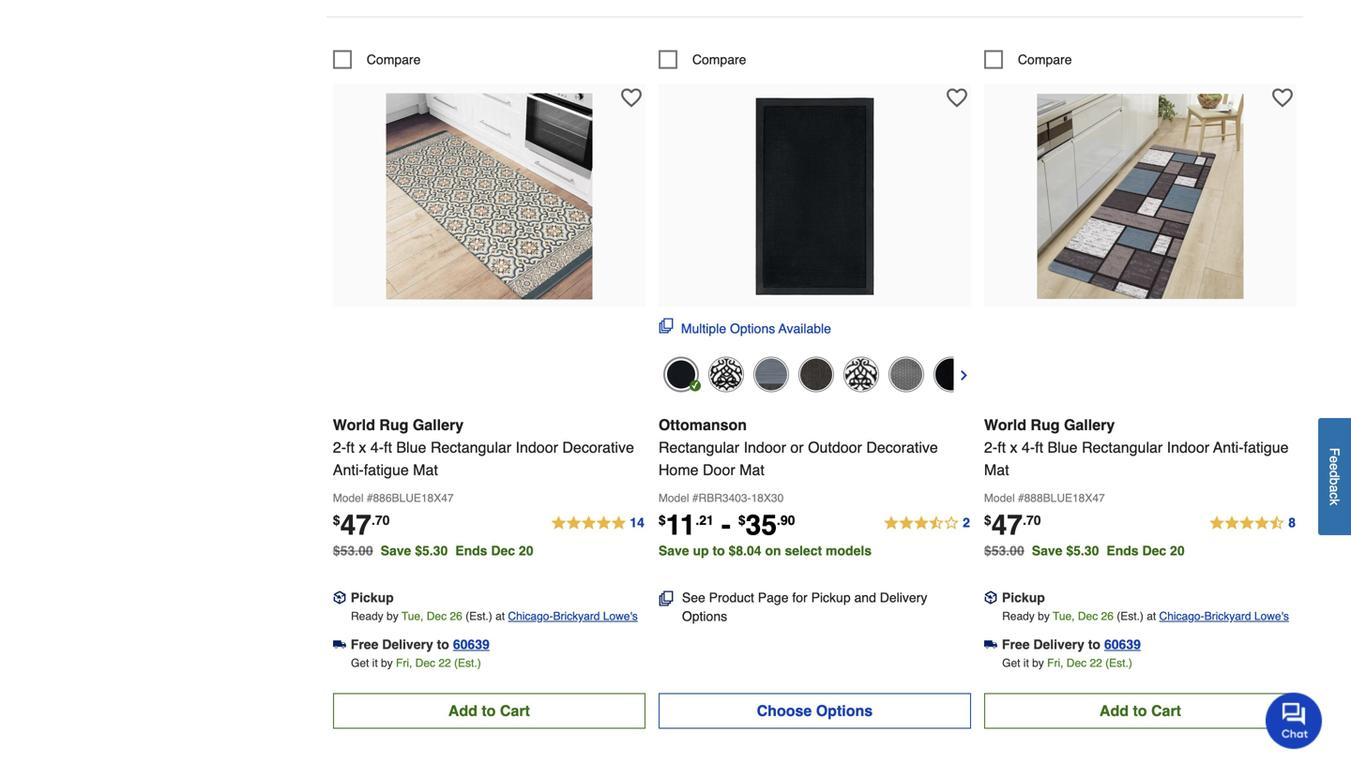 Task type: describe. For each thing, give the bounding box(es) containing it.
available
[[779, 321, 831, 336]]

free delivery to 60639 for truck filled icon
[[351, 637, 490, 652]]

1 cart from the left
[[500, 703, 530, 720]]

fri, for truck filled image
[[1047, 657, 1064, 670]]

chicago- for truck filled icon's 'chicago-brickyard lowe's' button
[[508, 610, 553, 623]]

3.5 stars image
[[883, 513, 971, 535]]

model # rbr3403-18x30
[[659, 492, 784, 505]]

black circles image
[[663, 357, 699, 393]]

2 ft from the left
[[384, 439, 392, 456]]

black semi image
[[933, 357, 969, 393]]

c
[[1327, 493, 1342, 499]]

4 $ from the left
[[984, 513, 991, 528]]

$ 11 .21 - $ 35 .90
[[659, 509, 795, 542]]

8
[[1288, 515, 1296, 530]]

2 heart outline image from the left
[[1272, 88, 1293, 108]]

get it by fri, dec 22 (est.) for 60639 'button' for truck filled icon's 'chicago-brickyard lowe's' button
[[351, 657, 481, 670]]

free for truck filled image
[[1002, 637, 1030, 652]]

1 $ from the left
[[333, 513, 340, 528]]

3 $ from the left
[[738, 513, 746, 528]]

1 add to cart button from the left
[[333, 694, 645, 729]]

see
[[682, 591, 705, 606]]

multiple options available link
[[659, 318, 831, 338]]

$11.21-$35.90 element
[[659, 509, 795, 542]]

60639 for 60639 'button' for truck filled icon's 'chicago-brickyard lowe's' button
[[453, 637, 490, 652]]

rug for mat
[[1031, 416, 1060, 434]]

multiple
[[681, 321, 726, 336]]

world rug gallery 2-ft x 4-ft blue rectangular indoor decorative anti-fatigue mat image
[[386, 93, 592, 300]]

choose
[[757, 703, 812, 720]]

see product page for pickup and delivery options
[[682, 591, 927, 624]]

at for truck filled icon's 'chicago-brickyard lowe's' button
[[495, 610, 505, 623]]

world rug gallery 2-ft x 4-ft blue rectangular indoor decorative anti-fatigue mat
[[333, 416, 634, 479]]

1 ft from the left
[[346, 439, 355, 456]]

d
[[1327, 471, 1342, 478]]

$5.30 for 14
[[415, 544, 448, 559]]

60639 for 60639 'button' associated with 'chicago-brickyard lowe's' button related to truck filled image
[[1104, 637, 1141, 652]]

chat invite button image
[[1266, 692, 1323, 750]]

indoor for 2-ft x 4-ft blue rectangular indoor decorative anti-fatigue mat
[[516, 439, 558, 456]]

or
[[790, 439, 804, 456]]

ends for 14
[[455, 544, 487, 559]]

truck filled image
[[984, 639, 997, 652]]

compare for 5013721325 element
[[692, 52, 746, 67]]

1 e from the top
[[1327, 456, 1342, 463]]

pickup inside 'see product page for pickup and delivery options'
[[811, 591, 851, 606]]

.21
[[696, 513, 714, 528]]

18x30
[[751, 492, 784, 505]]

5001593203 element
[[333, 50, 421, 69]]

door
[[703, 461, 735, 479]]

compare for '5001593203' element
[[367, 52, 421, 67]]

decorative inside ottomanson rectangular indoor or outdoor decorative home door mat
[[866, 439, 938, 456]]

world for world rug gallery 2-ft x 4-ft blue rectangular indoor anti-fatigue mat
[[984, 416, 1026, 434]]

47 for 8
[[991, 509, 1023, 542]]

.70 for 8
[[1023, 513, 1041, 528]]

rbr3403-
[[699, 492, 751, 505]]

decorative inside world rug gallery 2-ft x 4-ft blue rectangular indoor decorative anti-fatigue mat
[[562, 439, 634, 456]]

actual price $47.70 element for 14
[[333, 509, 390, 542]]

2 $ from the left
[[659, 513, 666, 528]]

was price $53.00 element for 8
[[984, 539, 1032, 559]]

it for truck filled image
[[1023, 657, 1029, 670]]

x for mat
[[1010, 439, 1018, 456]]

.90
[[777, 513, 795, 528]]

model for 2-ft x 4-ft blue rectangular indoor anti-fatigue mat
[[984, 492, 1015, 505]]

gallery for fatigue
[[413, 416, 464, 434]]

11
[[666, 509, 696, 542]]

# for world rug gallery 2-ft x 4-ft blue rectangular indoor anti-fatigue mat
[[1018, 492, 1024, 505]]

$ 47 .70 for 8
[[984, 509, 1041, 542]]

at for 'chicago-brickyard lowe's' button related to truck filled image
[[1147, 610, 1156, 623]]

ready for 'pickup' image associated with truck filled icon
[[351, 610, 383, 623]]

22 for truck filled icon's 'chicago-brickyard lowe's' button
[[438, 657, 451, 670]]

26 for 60639 'button' for truck filled icon's 'chicago-brickyard lowe's' button
[[450, 610, 462, 623]]

5001593209 element
[[984, 50, 1072, 69]]

5013721325 element
[[659, 50, 746, 69]]

3 ft from the left
[[998, 439, 1006, 456]]

save for 8
[[1032, 544, 1063, 559]]

4.5 stars image
[[1209, 513, 1297, 535]]

options inside 'see product page for pickup and delivery options'
[[682, 609, 727, 624]]

savings save $5.30 element for 14
[[381, 544, 541, 559]]

$53.00 save $5.30 ends dec 20 for 14
[[333, 544, 533, 559]]

22 for 'chicago-brickyard lowe's' button related to truck filled image
[[1090, 657, 1102, 670]]

lowe's for 'chicago-brickyard lowe's' button related to truck filled image
[[1254, 610, 1289, 623]]

ottomanson rectangular indoor or outdoor decorative home door mat
[[659, 416, 938, 479]]

$5.30 for 8
[[1066, 544, 1099, 559]]

x for fatigue
[[359, 439, 366, 456]]

multiple options available
[[681, 321, 831, 336]]

2 button
[[883, 513, 971, 535]]

pickup image for truck filled icon
[[333, 592, 346, 605]]

world for world rug gallery 2-ft x 4-ft blue rectangular indoor decorative anti-fatigue mat
[[333, 416, 375, 434]]

choose options link
[[659, 694, 971, 729]]

delivery for 'chicago-brickyard lowe's' button related to truck filled image
[[1033, 637, 1085, 652]]

blue for mat
[[1048, 439, 1078, 456]]

pickup image for truck filled image
[[984, 592, 997, 605]]

# for world rug gallery 2-ft x 4-ft blue rectangular indoor decorative anti-fatigue mat
[[367, 492, 373, 505]]

black lines image
[[888, 357, 924, 393]]

b
[[1327, 478, 1342, 485]]

rectangular inside ottomanson rectangular indoor or outdoor decorative home door mat
[[659, 439, 739, 456]]

# for ottomanson rectangular indoor or outdoor decorative home door mat
[[692, 492, 699, 505]]

model # 886blue18x47
[[333, 492, 454, 505]]

4- for fatigue
[[370, 439, 384, 456]]

1 add to cart from the left
[[448, 703, 530, 720]]

models
[[826, 544, 872, 559]]

options for choose
[[816, 703, 873, 720]]

ends for 8
[[1107, 544, 1139, 559]]

rectangular for fatigue
[[431, 439, 511, 456]]

page
[[758, 591, 789, 606]]

a
[[1327, 485, 1342, 493]]

2 add from the left
[[1100, 703, 1129, 720]]

$8.04
[[729, 544, 761, 559]]

lowe's for truck filled icon's 'chicago-brickyard lowe's' button
[[603, 610, 638, 623]]

60639 button for 'chicago-brickyard lowe's' button related to truck filled image
[[1104, 636, 1141, 654]]

truck filled image
[[333, 639, 346, 652]]

model # 888blue18x47
[[984, 492, 1105, 505]]

888blue18x47
[[1024, 492, 1105, 505]]

fatigue inside world rug gallery 2-ft x 4-ft blue rectangular indoor anti-fatigue mat
[[1244, 439, 1289, 456]]

save for 14
[[381, 544, 411, 559]]



Task type: locate. For each thing, give the bounding box(es) containing it.
1 $53.00 from the left
[[333, 544, 373, 559]]

fatigue inside world rug gallery 2-ft x 4-ft blue rectangular indoor decorative anti-fatigue mat
[[364, 461, 409, 479]]

60639 button for truck filled icon's 'chicago-brickyard lowe's' button
[[453, 636, 490, 654]]

2 compare from the left
[[692, 52, 746, 67]]

it
[[372, 657, 378, 670], [1023, 657, 1029, 670]]

0 horizontal spatial $ 47 .70
[[333, 509, 390, 542]]

0 horizontal spatial ready
[[351, 610, 383, 623]]

2 get from the left
[[1002, 657, 1020, 670]]

0 horizontal spatial 2-
[[333, 439, 346, 456]]

1 20 from the left
[[519, 544, 533, 559]]

1 horizontal spatial get it by fri, dec 22 (est.)
[[1002, 657, 1132, 670]]

indoor
[[516, 439, 558, 456], [744, 439, 786, 456], [1167, 439, 1209, 456]]

1 tue, from the left
[[402, 610, 424, 623]]

2 blue from the left
[[1048, 439, 1078, 456]]

2 47 from the left
[[991, 509, 1023, 542]]

mat up model # 888blue18x47
[[984, 461, 1009, 479]]

1 60639 from the left
[[453, 637, 490, 652]]

1 horizontal spatial brickyard
[[1204, 610, 1251, 623]]

3 # from the left
[[1018, 492, 1024, 505]]

$ down model # 886blue18x47
[[333, 513, 340, 528]]

brickyard for truck filled icon's 'chicago-brickyard lowe's' button
[[553, 610, 600, 623]]

$ 47 .70 down model # 888blue18x47
[[984, 509, 1041, 542]]

1 22 from the left
[[438, 657, 451, 670]]

1 4- from the left
[[370, 439, 384, 456]]

0 horizontal spatial decorative
[[562, 439, 634, 456]]

1 actual price $47.70 element from the left
[[333, 509, 390, 542]]

2 $5.30 from the left
[[1066, 544, 1099, 559]]

model
[[333, 492, 364, 505], [659, 492, 689, 505], [984, 492, 1015, 505]]

2 2- from the left
[[984, 439, 998, 456]]

get for truck filled image
[[1002, 657, 1020, 670]]

14
[[630, 515, 644, 530]]

1 ready by tue, dec 26 (est.) at chicago-brickyard lowe's from the left
[[351, 610, 638, 623]]

x up model # 886blue18x47
[[359, 439, 366, 456]]

0 horizontal spatial 26
[[450, 610, 462, 623]]

1 # from the left
[[367, 492, 373, 505]]

1 horizontal spatial pickup image
[[984, 592, 997, 605]]

2 horizontal spatial indoor
[[1167, 439, 1209, 456]]

1 horizontal spatial mat
[[739, 461, 764, 479]]

0 horizontal spatial 4-
[[370, 439, 384, 456]]

1 $ 47 .70 from the left
[[333, 509, 390, 542]]

1 vertical spatial options
[[682, 609, 727, 624]]

1 .70 from the left
[[372, 513, 390, 528]]

pickup for 'pickup' image related to truck filled image
[[1002, 591, 1045, 606]]

1 horizontal spatial gallery
[[1064, 416, 1115, 434]]

2 vertical spatial options
[[816, 703, 873, 720]]

1 compare from the left
[[367, 52, 421, 67]]

ottomanson
[[659, 416, 747, 434]]

2- for 2-ft x 4-ft blue rectangular indoor anti-fatigue mat
[[984, 439, 998, 456]]

2 horizontal spatial pickup
[[1002, 591, 1045, 606]]

(est.)
[[465, 610, 492, 623], [1117, 610, 1144, 623], [454, 657, 481, 670], [1105, 657, 1132, 670]]

1 2- from the left
[[333, 439, 346, 456]]

1 save from the left
[[381, 544, 411, 559]]

1 $5.30 from the left
[[415, 544, 448, 559]]

options
[[730, 321, 775, 336], [682, 609, 727, 624], [816, 703, 873, 720]]

add to cart
[[448, 703, 530, 720], [1100, 703, 1181, 720]]

0 horizontal spatial ends dec 20 element
[[455, 544, 541, 559]]

2 world from the left
[[984, 416, 1026, 434]]

0 vertical spatial fatigue
[[1244, 439, 1289, 456]]

$ right 2
[[984, 513, 991, 528]]

mat up '18x30'
[[739, 461, 764, 479]]

2 x from the left
[[1010, 439, 1018, 456]]

delivery right truck filled image
[[1033, 637, 1085, 652]]

gallery inside world rug gallery 2-ft x 4-ft blue rectangular indoor decorative anti-fatigue mat
[[413, 416, 464, 434]]

f e e d b a c k button
[[1318, 418, 1351, 536]]

2 chicago- from the left
[[1159, 610, 1204, 623]]

0 horizontal spatial add
[[448, 703, 477, 720]]

4-
[[370, 439, 384, 456], [1022, 439, 1035, 456]]

1 horizontal spatial 20
[[1170, 544, 1185, 559]]

gallery for mat
[[1064, 416, 1115, 434]]

ottomanson rectangular indoor or outdoor decorative home door mat image
[[712, 93, 918, 300]]

x inside world rug gallery 2-ft x 4-ft blue rectangular indoor decorative anti-fatigue mat
[[359, 439, 366, 456]]

options right multiple
[[730, 321, 775, 336]]

0 horizontal spatial 60639
[[453, 637, 490, 652]]

2- up model # 888blue18x47
[[984, 439, 998, 456]]

2 add to cart from the left
[[1100, 703, 1181, 720]]

anti- up model # 886blue18x47
[[333, 461, 364, 479]]

indoor inside world rug gallery 2-ft x 4-ft blue rectangular indoor decorative anti-fatigue mat
[[516, 439, 558, 456]]

2 model from the left
[[659, 492, 689, 505]]

3 compare from the left
[[1018, 52, 1072, 67]]

free
[[351, 637, 378, 652], [1002, 637, 1030, 652]]

was price $53.00 element down model # 888blue18x47
[[984, 539, 1032, 559]]

1 horizontal spatial $53.00 save $5.30 ends dec 20
[[984, 544, 1185, 559]]

1 ends dec 20 element from the left
[[455, 544, 541, 559]]

at
[[495, 610, 505, 623], [1147, 610, 1156, 623]]

1 horizontal spatial delivery
[[880, 591, 927, 606]]

2 fri, from the left
[[1047, 657, 1064, 670]]

get it by fri, dec 22 (est.)
[[351, 657, 481, 670], [1002, 657, 1132, 670]]

2- up model # 886blue18x47
[[333, 439, 346, 456]]

1 decorative from the left
[[562, 439, 634, 456]]

ends dec 20 element for 8
[[1107, 544, 1192, 559]]

.70 down model # 886blue18x47
[[372, 513, 390, 528]]

indoor for 2-ft x 4-ft blue rectangular indoor anti-fatigue mat
[[1167, 439, 1209, 456]]

1 horizontal spatial savings save $5.30 element
[[1032, 544, 1192, 559]]

1 pickup from the left
[[351, 591, 394, 606]]

1 rectangular from the left
[[431, 439, 511, 456]]

free delivery to 60639
[[351, 637, 490, 652], [1002, 637, 1141, 652]]

2 $53.00 save $5.30 ends dec 20 from the left
[[984, 544, 1185, 559]]

2-
[[333, 439, 346, 456], [984, 439, 998, 456]]

2 cart from the left
[[1151, 703, 1181, 720]]

0 horizontal spatial blue
[[396, 439, 426, 456]]

0 vertical spatial anti-
[[1213, 439, 1244, 456]]

by
[[387, 610, 398, 623], [1038, 610, 1050, 623], [381, 657, 393, 670], [1032, 657, 1044, 670]]

1 vertical spatial anti-
[[333, 461, 364, 479]]

2 22 from the left
[[1090, 657, 1102, 670]]

1 horizontal spatial 26
[[1101, 610, 1114, 623]]

1 horizontal spatial ready by tue, dec 26 (est.) at chicago-brickyard lowe's
[[1002, 610, 1289, 623]]

2 horizontal spatial compare
[[1018, 52, 1072, 67]]

fatigue up model # 886blue18x47
[[364, 461, 409, 479]]

0 horizontal spatial chicago-brickyard lowe's button
[[508, 607, 638, 626]]

blue for fatigue
[[396, 439, 426, 456]]

2 lowe's from the left
[[1254, 610, 1289, 623]]

2 ends from the left
[[1107, 544, 1139, 559]]

actual price $47.70 element down model # 888blue18x47
[[984, 509, 1041, 542]]

1 lowe's from the left
[[603, 610, 638, 623]]

rectangular down ottomanson
[[659, 439, 739, 456]]

2 # from the left
[[692, 492, 699, 505]]

1 chicago-brickyard lowe's button from the left
[[508, 607, 638, 626]]

1 $53.00 save $5.30 ends dec 20 from the left
[[333, 544, 533, 559]]

free delivery to 60639 for truck filled image
[[1002, 637, 1141, 652]]

14 button
[[550, 513, 645, 535]]

2 4- from the left
[[1022, 439, 1035, 456]]

2 gallery from the left
[[1064, 416, 1115, 434]]

2 pickup image from the left
[[984, 592, 997, 605]]

$ right -
[[738, 513, 746, 528]]

0 horizontal spatial heart outline image
[[621, 88, 642, 108]]

0 horizontal spatial add to cart
[[448, 703, 530, 720]]

decorative right outdoor
[[866, 439, 938, 456]]

anti-
[[1213, 439, 1244, 456], [333, 461, 364, 479]]

delivery for truck filled icon's 'chicago-brickyard lowe's' button
[[382, 637, 433, 652]]

2 indoor from the left
[[744, 439, 786, 456]]

black semi iron image
[[843, 357, 879, 393]]

0 horizontal spatial delivery
[[382, 637, 433, 652]]

20 for 14
[[519, 544, 533, 559]]

2 brickyard from the left
[[1204, 610, 1251, 623]]

1 horizontal spatial 2-
[[984, 439, 998, 456]]

1 get it by fri, dec 22 (est.) from the left
[[351, 657, 481, 670]]

was price $53.00 element down model # 886blue18x47
[[333, 539, 381, 559]]

$53.00 for 8
[[984, 544, 1024, 559]]

$
[[333, 513, 340, 528], [659, 513, 666, 528], [738, 513, 746, 528], [984, 513, 991, 528]]

2 e from the top
[[1327, 463, 1342, 471]]

model for 2-ft x 4-ft blue rectangular indoor decorative anti-fatigue mat
[[333, 492, 364, 505]]

tue,
[[402, 610, 424, 623], [1053, 610, 1075, 623]]

blue up 886blue18x47
[[396, 439, 426, 456]]

rectangular inside world rug gallery 2-ft x 4-ft blue rectangular indoor anti-fatigue mat
[[1082, 439, 1163, 456]]

1 rug from the left
[[379, 416, 409, 434]]

2- inside world rug gallery 2-ft x 4-ft blue rectangular indoor decorative anti-fatigue mat
[[333, 439, 346, 456]]

1 horizontal spatial ends dec 20 element
[[1107, 544, 1192, 559]]

2 horizontal spatial delivery
[[1033, 637, 1085, 652]]

lowe's
[[603, 610, 638, 623], [1254, 610, 1289, 623]]

1 horizontal spatial decorative
[[866, 439, 938, 456]]

2 mat from the left
[[739, 461, 764, 479]]

get it by fri, dec 22 (est.) for 60639 'button' associated with 'chicago-brickyard lowe's' button related to truck filled image
[[1002, 657, 1132, 670]]

0 horizontal spatial pickup image
[[333, 592, 346, 605]]

compare inside '5001593203' element
[[367, 52, 421, 67]]

0 horizontal spatial $53.00 save $5.30 ends dec 20
[[333, 544, 533, 559]]

1 horizontal spatial heart outline image
[[1272, 88, 1293, 108]]

$53.00 save $5.30 ends dec 20 down 888blue18x47 on the right bottom of the page
[[984, 544, 1185, 559]]

anti- up 4.5 stars image
[[1213, 439, 1244, 456]]

4- inside world rug gallery 2-ft x 4-ft blue rectangular indoor anti-fatigue mat
[[1022, 439, 1035, 456]]

ends dec 20 element for 14
[[455, 544, 541, 559]]

save up to $8.04 on select models
[[659, 544, 872, 559]]

2 add to cart button from the left
[[984, 694, 1297, 729]]

0 horizontal spatial it
[[372, 657, 378, 670]]

1 horizontal spatial compare
[[692, 52, 746, 67]]

$53.00 save $5.30 ends dec 20
[[333, 544, 533, 559], [984, 544, 1185, 559]]

fri,
[[396, 657, 412, 670], [1047, 657, 1064, 670]]

0 horizontal spatial was price $53.00 element
[[333, 539, 381, 559]]

mat
[[413, 461, 438, 479], [739, 461, 764, 479], [984, 461, 1009, 479]]

4- inside world rug gallery 2-ft x 4-ft blue rectangular indoor decorative anti-fatigue mat
[[370, 439, 384, 456]]

mat inside world rug gallery 2-ft x 4-ft blue rectangular indoor anti-fatigue mat
[[984, 461, 1009, 479]]

1 at from the left
[[495, 610, 505, 623]]

free right truck filled icon
[[351, 637, 378, 652]]

1 ends from the left
[[455, 544, 487, 559]]

model left 886blue18x47
[[333, 492, 364, 505]]

$ right 14
[[659, 513, 666, 528]]

0 horizontal spatial tue,
[[402, 610, 424, 623]]

brickyard
[[553, 610, 600, 623], [1204, 610, 1251, 623]]

1 it from the left
[[372, 657, 378, 670]]

fatigue
[[1244, 439, 1289, 456], [364, 461, 409, 479]]

1 horizontal spatial pickup
[[811, 591, 851, 606]]

tue, for 60639 'button' for truck filled icon's 'chicago-brickyard lowe's' button
[[402, 610, 424, 623]]

savings save $5.30 element down 886blue18x47
[[381, 544, 541, 559]]

1 horizontal spatial $5.30
[[1066, 544, 1099, 559]]

pickup image up truck filled image
[[984, 592, 997, 605]]

rug
[[379, 416, 409, 434], [1031, 416, 1060, 434]]

$ 47 .70 down model # 886blue18x47
[[333, 509, 390, 542]]

2 ends dec 20 element from the left
[[1107, 544, 1192, 559]]

mat up 886blue18x47
[[413, 461, 438, 479]]

1 fri, from the left
[[396, 657, 412, 670]]

pickup
[[351, 591, 394, 606], [811, 591, 851, 606], [1002, 591, 1045, 606]]

k
[[1327, 499, 1342, 506]]

rug up model # 886blue18x47
[[379, 416, 409, 434]]

0 vertical spatial options
[[730, 321, 775, 336]]

2 decorative from the left
[[866, 439, 938, 456]]

to
[[713, 544, 725, 559], [437, 637, 449, 652], [1088, 637, 1101, 652], [482, 703, 496, 720], [1133, 703, 1147, 720]]

save down model # 888blue18x47
[[1032, 544, 1063, 559]]

$53.00 for 14
[[333, 544, 373, 559]]

3 save from the left
[[1032, 544, 1063, 559]]

world rug gallery 2-ft x 4-ft blue rectangular indoor anti-fatigue mat image
[[1037, 93, 1244, 300]]

delivery inside 'see product page for pickup and delivery options'
[[880, 591, 927, 606]]

4 ft from the left
[[1035, 439, 1043, 456]]

3 rectangular from the left
[[1082, 439, 1163, 456]]

0 horizontal spatial world
[[333, 416, 375, 434]]

savings save $5.30 element
[[381, 544, 541, 559], [1032, 544, 1192, 559]]

2 save from the left
[[659, 544, 689, 559]]

blue inside world rug gallery 2-ft x 4-ft blue rectangular indoor decorative anti-fatigue mat
[[396, 439, 426, 456]]

pickup image
[[333, 592, 346, 605], [984, 592, 997, 605]]

$5.30
[[415, 544, 448, 559], [1066, 544, 1099, 559]]

0 horizontal spatial 60639 button
[[453, 636, 490, 654]]

0 horizontal spatial x
[[359, 439, 366, 456]]

2 pickup from the left
[[811, 591, 851, 606]]

2
[[963, 515, 970, 530]]

886blue18x47
[[373, 492, 454, 505]]

4- up model # 886blue18x47
[[370, 439, 384, 456]]

chicago-brickyard lowe's button
[[508, 607, 638, 626], [1159, 607, 1289, 626]]

.70 down model # 888blue18x47
[[1023, 513, 1041, 528]]

chicago- for 'chicago-brickyard lowe's' button related to truck filled image
[[1159, 610, 1204, 623]]

ready by tue, dec 26 (est.) at chicago-brickyard lowe's for 'chicago-brickyard lowe's' button related to truck filled image
[[1002, 610, 1289, 623]]

ready by tue, dec 26 (est.) at chicago-brickyard lowe's for truck filled icon's 'chicago-brickyard lowe's' button
[[351, 610, 638, 623]]

$53.00
[[333, 544, 373, 559], [984, 544, 1024, 559]]

free delivery to 60639 right truck filled icon
[[351, 637, 490, 652]]

2 26 from the left
[[1101, 610, 1114, 623]]

1 savings save $5.30 element from the left
[[381, 544, 541, 559]]

8 button
[[1209, 513, 1297, 535]]

4- for mat
[[1022, 439, 1035, 456]]

gallery up 886blue18x47
[[413, 416, 464, 434]]

free delivery to 60639 right truck filled image
[[1002, 637, 1141, 652]]

rug inside world rug gallery 2-ft x 4-ft blue rectangular indoor decorative anti-fatigue mat
[[379, 416, 409, 434]]

0 horizontal spatial add to cart button
[[333, 694, 645, 729]]

gray image
[[753, 357, 789, 393]]

delivery right and
[[880, 591, 927, 606]]

actual price $47.70 element for 8
[[984, 509, 1041, 542]]

rectangular up 888blue18x47 on the right bottom of the page
[[1082, 439, 1163, 456]]

x inside world rug gallery 2-ft x 4-ft blue rectangular indoor anti-fatigue mat
[[1010, 439, 1018, 456]]

$53.00 save $5.30 ends dec 20 down 886blue18x47
[[333, 544, 533, 559]]

blue up 888blue18x47 on the right bottom of the page
[[1048, 439, 1078, 456]]

60639
[[453, 637, 490, 652], [1104, 637, 1141, 652]]

black half iron image
[[708, 357, 744, 393]]

options right the choose
[[816, 703, 873, 720]]

world inside world rug gallery 2-ft x 4-ft blue rectangular indoor decorative anti-fatigue mat
[[333, 416, 375, 434]]

cart
[[500, 703, 530, 720], [1151, 703, 1181, 720]]

world up model # 886blue18x47
[[333, 416, 375, 434]]

1 horizontal spatial rectangular
[[659, 439, 739, 456]]

free for truck filled icon
[[351, 637, 378, 652]]

2 at from the left
[[1147, 610, 1156, 623]]

3 mat from the left
[[984, 461, 1009, 479]]

x up model # 888blue18x47
[[1010, 439, 1018, 456]]

$53.00 down model # 888blue18x47
[[984, 544, 1024, 559]]

mat inside world rug gallery 2-ft x 4-ft blue rectangular indoor decorative anti-fatigue mat
[[413, 461, 438, 479]]

2- inside world rug gallery 2-ft x 4-ft blue rectangular indoor anti-fatigue mat
[[984, 439, 998, 456]]

home
[[659, 461, 699, 479]]

gallery inside world rug gallery 2-ft x 4-ft blue rectangular indoor anti-fatigue mat
[[1064, 416, 1115, 434]]

product
[[709, 591, 754, 606]]

indoor inside world rug gallery 2-ft x 4-ft blue rectangular indoor anti-fatigue mat
[[1167, 439, 1209, 456]]

47 right 2
[[991, 509, 1023, 542]]

1 horizontal spatial actual price $47.70 element
[[984, 509, 1041, 542]]

delivery
[[880, 591, 927, 606], [382, 637, 433, 652], [1033, 637, 1085, 652]]

pickup image up truck filled icon
[[333, 592, 346, 605]]

1 ready from the left
[[351, 610, 383, 623]]

1 60639 button from the left
[[453, 636, 490, 654]]

1 horizontal spatial $ 47 .70
[[984, 509, 1041, 542]]

2 free delivery to 60639 from the left
[[1002, 637, 1141, 652]]

select
[[785, 544, 822, 559]]

1 horizontal spatial options
[[730, 321, 775, 336]]

0 horizontal spatial #
[[367, 492, 373, 505]]

0 horizontal spatial model
[[333, 492, 364, 505]]

anti- inside world rug gallery 2-ft x 4-ft blue rectangular indoor decorative anti-fatigue mat
[[333, 461, 364, 479]]

savings save $5.30 element for 8
[[1032, 544, 1192, 559]]

1 horizontal spatial at
[[1147, 610, 1156, 623]]

.70 for 14
[[372, 513, 390, 528]]

ft
[[346, 439, 355, 456], [384, 439, 392, 456], [998, 439, 1006, 456], [1035, 439, 1043, 456]]

rectangular for mat
[[1082, 439, 1163, 456]]

1 was price $53.00 element from the left
[[333, 539, 381, 559]]

47
[[340, 509, 372, 542], [991, 509, 1023, 542]]

0 horizontal spatial 22
[[438, 657, 451, 670]]

rug up model # 888blue18x47
[[1031, 416, 1060, 434]]

f e e d b a c k
[[1327, 448, 1342, 506]]

gallery
[[413, 416, 464, 434], [1064, 416, 1115, 434]]

20 for 8
[[1170, 544, 1185, 559]]

heart outline image
[[947, 88, 967, 108]]

2 horizontal spatial #
[[1018, 492, 1024, 505]]

was price $53.00 element
[[333, 539, 381, 559], [984, 539, 1032, 559]]

1 horizontal spatial chicago-brickyard lowe's button
[[1159, 607, 1289, 626]]

0 horizontal spatial 20
[[519, 544, 533, 559]]

4- up model # 888blue18x47
[[1022, 439, 1035, 456]]

0 horizontal spatial fri,
[[396, 657, 412, 670]]

charcoal image
[[798, 357, 834, 393]]

0 horizontal spatial get it by fri, dec 22 (est.)
[[351, 657, 481, 670]]

actual price $47.70 element
[[333, 509, 390, 542], [984, 509, 1041, 542]]

savings save $5.30 element down 888blue18x47 on the right bottom of the page
[[1032, 544, 1192, 559]]

save down model # 886blue18x47
[[381, 544, 411, 559]]

brickyard for 'chicago-brickyard lowe's' button related to truck filled image
[[1204, 610, 1251, 623]]

world inside world rug gallery 2-ft x 4-ft blue rectangular indoor anti-fatigue mat
[[984, 416, 1026, 434]]

1 horizontal spatial x
[[1010, 439, 1018, 456]]

1 horizontal spatial fatigue
[[1244, 439, 1289, 456]]

f
[[1327, 448, 1342, 456]]

compare for 5001593209 element
[[1018, 52, 1072, 67]]

ready for 'pickup' image related to truck filled image
[[1002, 610, 1035, 623]]

chicago-brickyard lowe's button for truck filled icon
[[508, 607, 638, 626]]

0 horizontal spatial indoor
[[516, 439, 558, 456]]

1 horizontal spatial world
[[984, 416, 1026, 434]]

1 free from the left
[[351, 637, 378, 652]]

1 vertical spatial fatigue
[[364, 461, 409, 479]]

1 horizontal spatial anti-
[[1213, 439, 1244, 456]]

1 horizontal spatial free delivery to 60639
[[1002, 637, 1141, 652]]

model left 888blue18x47 on the right bottom of the page
[[984, 492, 1015, 505]]

1 horizontal spatial 60639 button
[[1104, 636, 1141, 654]]

heart outline image
[[621, 88, 642, 108], [1272, 88, 1293, 108]]

35
[[746, 509, 777, 542]]

blue inside world rug gallery 2-ft x 4-ft blue rectangular indoor anti-fatigue mat
[[1048, 439, 1078, 456]]

2 was price $53.00 element from the left
[[984, 539, 1032, 559]]

compare inside 5001593209 element
[[1018, 52, 1072, 67]]

1 heart outline image from the left
[[621, 88, 642, 108]]

0 horizontal spatial .70
[[372, 513, 390, 528]]

world rug gallery 2-ft x 4-ft blue rectangular indoor anti-fatigue mat
[[984, 416, 1289, 479]]

ready
[[351, 610, 383, 623], [1002, 610, 1035, 623]]

1 horizontal spatial #
[[692, 492, 699, 505]]

delivery right truck filled icon
[[382, 637, 433, 652]]

1 horizontal spatial add to cart button
[[984, 694, 1297, 729]]

0 horizontal spatial $53.00
[[333, 544, 373, 559]]

decorative up 14 button
[[562, 439, 634, 456]]

and
[[854, 591, 876, 606]]

pickup for 'pickup' image associated with truck filled icon
[[351, 591, 394, 606]]

gallery up 888blue18x47 on the right bottom of the page
[[1064, 416, 1115, 434]]

47 down model # 886blue18x47
[[340, 509, 372, 542]]

3 model from the left
[[984, 492, 1015, 505]]

20
[[519, 544, 533, 559], [1170, 544, 1185, 559]]

2 horizontal spatial rectangular
[[1082, 439, 1163, 456]]

actual price $47.70 element down model # 886blue18x47
[[333, 509, 390, 542]]

1 free delivery to 60639 from the left
[[351, 637, 490, 652]]

22
[[438, 657, 451, 670], [1090, 657, 1102, 670]]

options down see at the bottom
[[682, 609, 727, 624]]

2 ready from the left
[[1002, 610, 1035, 623]]

fri, for truck filled icon
[[396, 657, 412, 670]]

2 free from the left
[[1002, 637, 1030, 652]]

rug inside world rug gallery 2-ft x 4-ft blue rectangular indoor anti-fatigue mat
[[1031, 416, 1060, 434]]

1 horizontal spatial fri,
[[1047, 657, 1064, 670]]

mat inside ottomanson rectangular indoor or outdoor decorative home door mat
[[739, 461, 764, 479]]

1 add from the left
[[448, 703, 477, 720]]

$5.30 down 888blue18x47 on the right bottom of the page
[[1066, 544, 1099, 559]]

1 26 from the left
[[450, 610, 462, 623]]

$53.00 down model # 886blue18x47
[[333, 544, 373, 559]]

0 horizontal spatial ready by tue, dec 26 (est.) at chicago-brickyard lowe's
[[351, 610, 638, 623]]

on
[[765, 544, 781, 559]]

$ 47 .70
[[333, 509, 390, 542], [984, 509, 1041, 542]]

2 savings save $5.30 element from the left
[[1032, 544, 1192, 559]]

-
[[721, 509, 731, 542]]

get for truck filled icon
[[351, 657, 369, 670]]

0 horizontal spatial $5.30
[[415, 544, 448, 559]]

fatigue left f
[[1244, 439, 1289, 456]]

add
[[448, 703, 477, 720], [1100, 703, 1129, 720]]

ends dec 20 element
[[455, 544, 541, 559], [1107, 544, 1192, 559]]

60639 button
[[453, 636, 490, 654], [1104, 636, 1141, 654]]

$5.30 down 886blue18x47
[[415, 544, 448, 559]]

2 horizontal spatial mat
[[984, 461, 1009, 479]]

options for multiple
[[730, 321, 775, 336]]

compare inside 5013721325 element
[[692, 52, 746, 67]]

e up d
[[1327, 456, 1342, 463]]

1 horizontal spatial .70
[[1023, 513, 1041, 528]]

0 horizontal spatial actual price $47.70 element
[[333, 509, 390, 542]]

1 47 from the left
[[340, 509, 372, 542]]

up
[[693, 544, 709, 559]]

.70
[[372, 513, 390, 528], [1023, 513, 1041, 528]]

1 gallery from the left
[[413, 416, 464, 434]]

1 horizontal spatial 22
[[1090, 657, 1102, 670]]

1 horizontal spatial lowe's
[[1254, 610, 1289, 623]]

1 horizontal spatial indoor
[[744, 439, 786, 456]]

indoor inside ottomanson rectangular indoor or outdoor decorative home door mat
[[744, 439, 786, 456]]

world up model # 888blue18x47
[[984, 416, 1026, 434]]

0 horizontal spatial lowe's
[[603, 610, 638, 623]]

2 $53.00 from the left
[[984, 544, 1024, 559]]

2 horizontal spatial options
[[816, 703, 873, 720]]

1 model from the left
[[333, 492, 364, 505]]

save
[[381, 544, 411, 559], [659, 544, 689, 559], [1032, 544, 1063, 559]]

2 horizontal spatial model
[[984, 492, 1015, 505]]

anti- inside world rug gallery 2-ft x 4-ft blue rectangular indoor anti-fatigue mat
[[1213, 439, 1244, 456]]

1 horizontal spatial add to cart
[[1100, 703, 1181, 720]]

1 horizontal spatial 47
[[991, 509, 1023, 542]]

blue
[[396, 439, 426, 456], [1048, 439, 1078, 456]]

0 horizontal spatial free delivery to 60639
[[351, 637, 490, 652]]

3 indoor from the left
[[1167, 439, 1209, 456]]

chicago-brickyard lowe's button for truck filled image
[[1159, 607, 1289, 626]]

2 horizontal spatial save
[[1032, 544, 1063, 559]]

1 horizontal spatial get
[[1002, 657, 1020, 670]]

ready by tue, dec 26 (est.) at chicago-brickyard lowe's
[[351, 610, 638, 623], [1002, 610, 1289, 623]]

it for truck filled icon
[[372, 657, 378, 670]]

rectangular up 886blue18x47
[[431, 439, 511, 456]]

compare
[[367, 52, 421, 67], [692, 52, 746, 67], [1018, 52, 1072, 67]]

26 for 60639 'button' associated with 'chicago-brickyard lowe's' button related to truck filled image
[[1101, 610, 1114, 623]]

47 for 14
[[340, 509, 372, 542]]

outdoor
[[808, 439, 862, 456]]

tue, for 60639 'button' associated with 'chicago-brickyard lowe's' button related to truck filled image
[[1053, 610, 1075, 623]]

free right truck filled image
[[1002, 637, 1030, 652]]

1 horizontal spatial add
[[1100, 703, 1129, 720]]

2 rug from the left
[[1031, 416, 1060, 434]]

was price $53.00 element for 14
[[333, 539, 381, 559]]

choose options
[[757, 703, 873, 720]]

for
[[792, 591, 808, 606]]

0 horizontal spatial fatigue
[[364, 461, 409, 479]]

2 .70 from the left
[[1023, 513, 1041, 528]]

26
[[450, 610, 462, 623], [1101, 610, 1114, 623]]

e
[[1327, 456, 1342, 463], [1327, 463, 1342, 471]]

rug for fatigue
[[379, 416, 409, 434]]

model up 11
[[659, 492, 689, 505]]

2 get it by fri, dec 22 (est.) from the left
[[1002, 657, 1132, 670]]

5 stars image
[[550, 513, 645, 535]]

add to cart button
[[333, 694, 645, 729], [984, 694, 1297, 729]]

$ 47 .70 for 14
[[333, 509, 390, 542]]

rectangular inside world rug gallery 2-ft x 4-ft blue rectangular indoor decorative anti-fatigue mat
[[431, 439, 511, 456]]

0 horizontal spatial gallery
[[413, 416, 464, 434]]

3 pickup from the left
[[1002, 591, 1045, 606]]

2- for 2-ft x 4-ft blue rectangular indoor decorative anti-fatigue mat
[[333, 439, 346, 456]]

get
[[351, 657, 369, 670], [1002, 657, 1020, 670]]

$53.00 save $5.30 ends dec 20 for 8
[[984, 544, 1185, 559]]

e up b
[[1327, 463, 1342, 471]]

1 horizontal spatial save
[[659, 544, 689, 559]]

dec
[[491, 544, 515, 559], [1142, 544, 1166, 559], [427, 610, 447, 623], [1078, 610, 1098, 623], [415, 657, 435, 670], [1067, 657, 1087, 670]]

decorative
[[562, 439, 634, 456], [866, 439, 938, 456]]

2 rectangular from the left
[[659, 439, 739, 456]]

model for rectangular indoor or outdoor decorative home door mat
[[659, 492, 689, 505]]

1 chicago- from the left
[[508, 610, 553, 623]]

chicago-
[[508, 610, 553, 623], [1159, 610, 1204, 623]]

1 horizontal spatial rug
[[1031, 416, 1060, 434]]

0 horizontal spatial mat
[[413, 461, 438, 479]]

save down 11
[[659, 544, 689, 559]]



Task type: vqa. For each thing, say whether or not it's contained in the screenshot.
3rd the Save from right
yes



